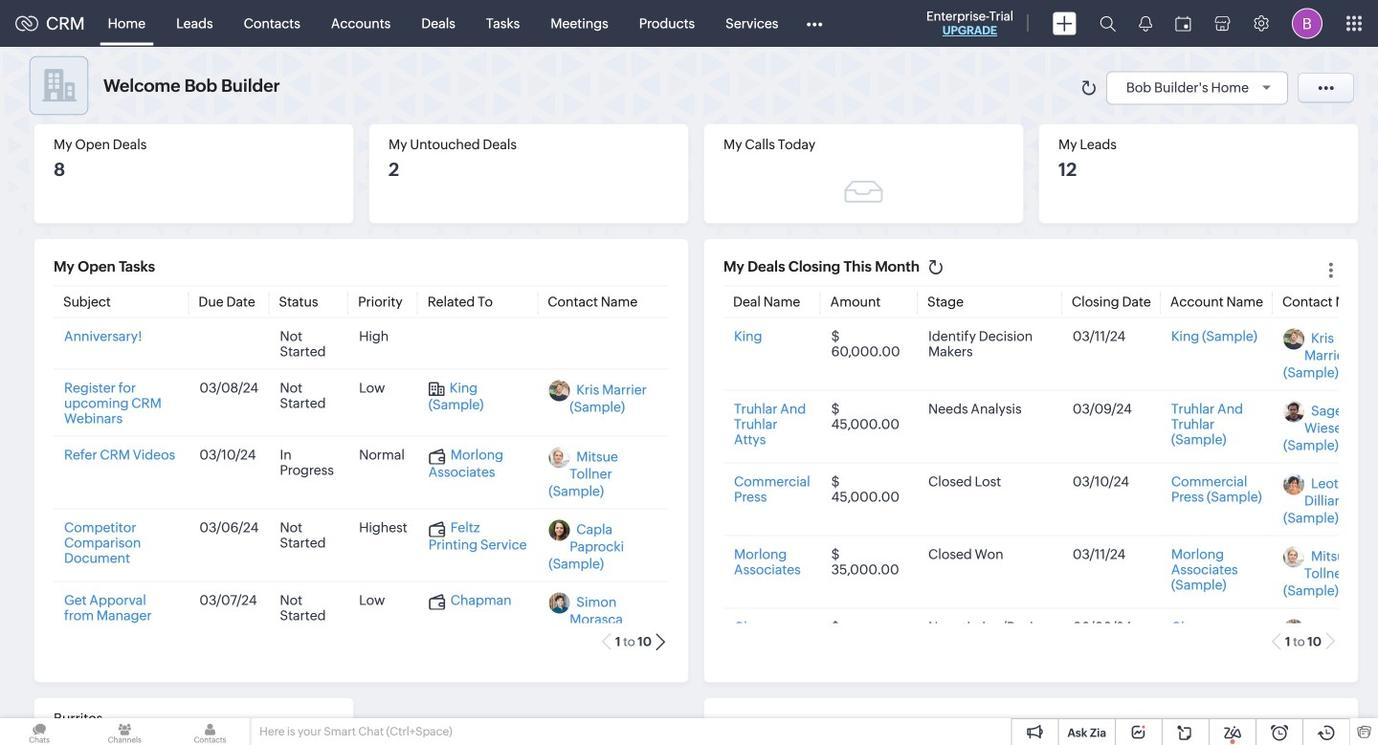 Task type: describe. For each thing, give the bounding box(es) containing it.
contacts image
[[171, 719, 249, 746]]

channels image
[[85, 719, 164, 746]]

signals element
[[1127, 0, 1164, 47]]

Other Modules field
[[794, 8, 835, 39]]

create menu element
[[1041, 0, 1088, 46]]

profile element
[[1281, 0, 1334, 46]]

search image
[[1100, 15, 1116, 32]]

create menu image
[[1053, 12, 1077, 35]]

profile image
[[1292, 8, 1323, 39]]



Task type: vqa. For each thing, say whether or not it's contained in the screenshot.
Edit Page Layout link
no



Task type: locate. For each thing, give the bounding box(es) containing it.
logo image
[[15, 16, 38, 31]]

signals image
[[1139, 15, 1152, 32]]

chats image
[[0, 719, 79, 746]]

search element
[[1088, 0, 1127, 47]]

calendar image
[[1175, 16, 1192, 31]]



